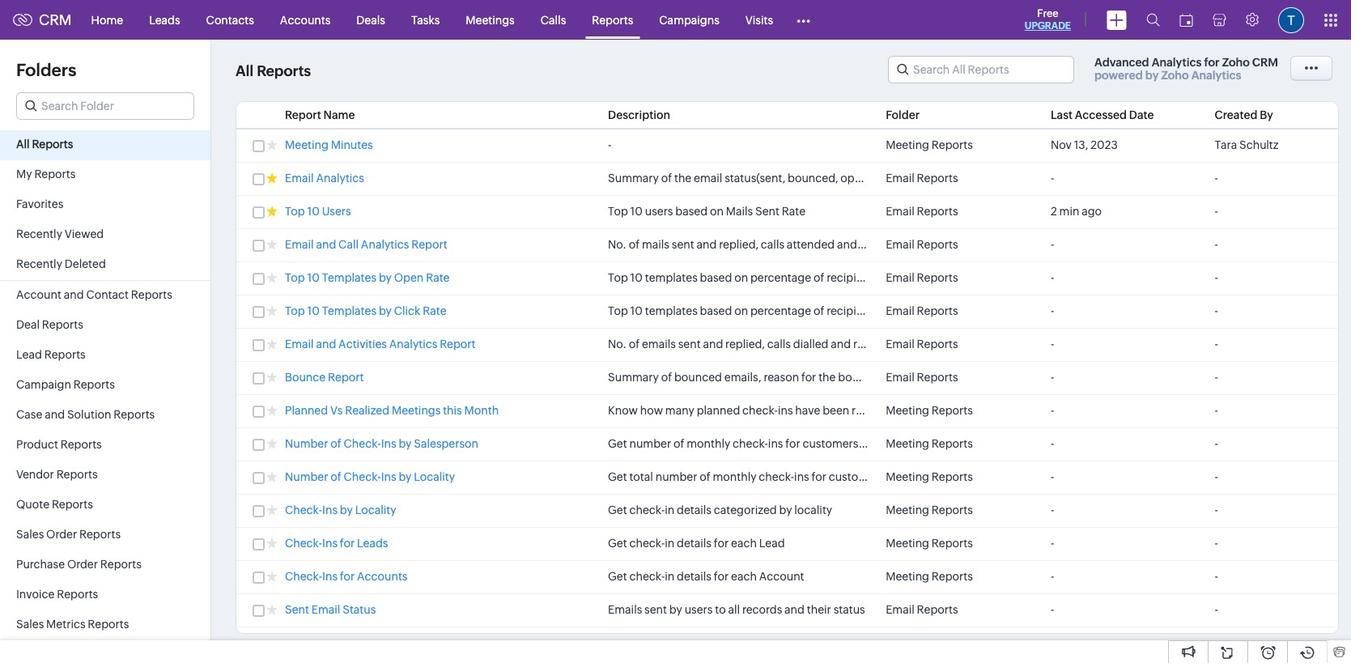 Task type: vqa. For each thing, say whether or not it's contained in the screenshot.


Task type: locate. For each thing, give the bounding box(es) containing it.
0 vertical spatial replied,
[[719, 238, 759, 251]]

summary for summary of the email status(sent, bounced, opened, and clicked) based on date, template, module and user
[[608, 172, 659, 185]]

crm link
[[13, 11, 72, 28]]

1 horizontal spatial accounts
[[357, 570, 408, 583]]

1 bounce from the left
[[930, 371, 970, 384]]

templates
[[645, 271, 698, 284], [645, 304, 698, 317]]

for down "get check-in details categorized by locality"
[[714, 537, 729, 550]]

campaign reports
[[16, 378, 115, 391]]

0 horizontal spatial account
[[16, 288, 61, 301]]

email and call analytics report link
[[285, 238, 447, 253]]

check-ins for leads link
[[285, 537, 388, 552]]

5 email reports from the top
[[886, 304, 958, 317]]

each down categorized
[[731, 537, 757, 550]]

upgrade
[[1025, 20, 1071, 32]]

opened
[[934, 271, 975, 284]]

for inside the advanced analytics for zoho crm powered by zoho analytics
[[1204, 56, 1220, 69]]

by up check-ins for leads
[[340, 504, 353, 517]]

on
[[987, 172, 1001, 185], [710, 205, 724, 218], [735, 271, 748, 284], [735, 304, 748, 317]]

monthly up categorized
[[713, 470, 757, 483]]

lead down categorized
[[759, 537, 785, 550]]

of left bounced
[[661, 371, 672, 384]]

2 recipients from the top
[[827, 304, 879, 317]]

and down deleted
[[64, 288, 84, 301]]

analytics up "users"
[[316, 172, 364, 185]]

of
[[661, 172, 672, 185], [629, 238, 640, 251], [814, 271, 825, 284], [814, 304, 825, 317], [629, 338, 640, 351], [661, 371, 672, 384], [331, 437, 341, 450], [674, 437, 684, 450], [331, 470, 341, 483], [700, 470, 711, 483]]

3 get from the top
[[608, 504, 627, 517]]

account and contact reports link
[[0, 281, 211, 311]]

0 horizontal spatial representatives
[[943, 238, 1024, 251]]

2 vertical spatial ins
[[794, 470, 809, 483]]

0 vertical spatial sent
[[672, 238, 694, 251]]

metrics
[[46, 618, 85, 631]]

recipients down missed
[[827, 271, 879, 284]]

1 vertical spatial templates
[[322, 304, 377, 317]]

replied, up emails,
[[726, 338, 765, 351]]

4 email reports from the top
[[886, 271, 958, 284]]

6 email reports from the top
[[886, 338, 958, 351]]

1 vertical spatial order
[[67, 558, 98, 571]]

0 horizontal spatial sent
[[285, 603, 309, 616]]

zoho right advanced
[[1161, 69, 1189, 82]]

users
[[322, 205, 351, 218]]

0 vertical spatial recipients
[[827, 271, 879, 284]]

0 vertical spatial sales
[[16, 528, 44, 541]]

summary for summary of bounced emails, reason for the bounce, date the bounce occurred, the record related to the bounce etc.
[[608, 371, 659, 384]]

10 down email and call analytics report link
[[307, 271, 320, 284]]

1 horizontal spatial crm
[[1252, 56, 1278, 69]]

based up bounced
[[700, 304, 732, 317]]

customers down been
[[803, 437, 859, 450]]

ins up get total number of monthly check-ins for customers by locality
[[768, 437, 783, 450]]

contacts
[[206, 13, 254, 26]]

rate right click
[[423, 304, 447, 317]]

2 vertical spatial rate
[[423, 304, 447, 317]]

ins down check-ins by locality link
[[322, 537, 338, 550]]

1 vertical spatial calls
[[767, 338, 791, 351]]

crm up folders
[[39, 11, 72, 28]]

meeting reports
[[886, 138, 973, 151], [886, 404, 973, 417], [886, 437, 973, 450], [886, 470, 973, 483], [886, 504, 973, 517], [886, 537, 973, 550], [886, 570, 973, 583]]

in for get check-in details for each lead
[[665, 537, 675, 550]]

reports inside the case and solution reports link
[[114, 408, 155, 421]]

each up emails sent by users to all records and their status
[[731, 570, 757, 583]]

0 horizontal spatial leads
[[149, 13, 180, 26]]

0 vertical spatial all reports
[[236, 63, 311, 80]]

0 vertical spatial templates
[[322, 271, 377, 284]]

tara schultz
[[1215, 138, 1279, 151]]

1 vertical spatial number
[[285, 470, 328, 483]]

sent
[[672, 238, 694, 251], [678, 338, 701, 351], [645, 603, 667, 616]]

click
[[394, 304, 421, 317]]

email up 'top 10 users based on mails sent rate'
[[694, 172, 723, 185]]

rate inside top 10 templates by open rate link
[[426, 271, 450, 284]]

for
[[1204, 56, 1220, 69], [802, 371, 816, 384], [786, 437, 800, 450], [812, 470, 827, 483], [340, 537, 355, 550], [714, 537, 729, 550], [340, 570, 355, 583], [714, 570, 729, 583]]

4 meeting reports from the top
[[886, 470, 973, 483]]

0 vertical spatial date
[[1094, 338, 1118, 351]]

0 vertical spatial number
[[285, 437, 328, 450]]

0 vertical spatial leads
[[149, 13, 180, 26]]

get check-in details categorized by locality
[[608, 504, 832, 517]]

reports inside quote reports link
[[52, 498, 93, 511]]

bounce
[[285, 371, 326, 384]]

dialled
[[793, 338, 829, 351]]

emails
[[608, 603, 642, 616]]

1 horizontal spatial users
[[685, 603, 713, 616]]

zoho
[[1222, 56, 1250, 69], [1161, 69, 1189, 82]]

1 summary from the top
[[608, 172, 659, 185]]

Search All Reports text field
[[889, 57, 1074, 83]]

solution
[[67, 408, 111, 421]]

meeting inside meeting minutes link
[[285, 138, 329, 151]]

get for get check-in details categorized by locality
[[608, 504, 627, 517]]

6 meeting reports from the top
[[886, 537, 973, 550]]

10 inside top 10 templates by click rate link
[[307, 304, 320, 317]]

to
[[1121, 371, 1132, 384], [715, 603, 726, 616]]

0 horizontal spatial meetings
[[392, 404, 441, 417]]

0 vertical spatial meetings
[[466, 13, 515, 26]]

monthly down planned
[[687, 437, 731, 450]]

1 recipients from the top
[[827, 271, 879, 284]]

10 up mails
[[630, 205, 643, 218]]

1 vertical spatial account
[[759, 570, 804, 583]]

who
[[881, 271, 904, 284], [881, 304, 904, 317]]

1 who from the top
[[881, 271, 904, 284]]

email reports for bounce
[[886, 371, 958, 384]]

all reports inside all reports link
[[16, 138, 73, 151]]

profile element
[[1269, 0, 1314, 39]]

analytics inside email and activities analytics report link
[[389, 338, 437, 351]]

bounce left etc.
[[1154, 371, 1195, 384]]

meeting for get check-in details categorized by locality
[[886, 504, 929, 517]]

2 who from the top
[[881, 304, 904, 317]]

in for get check-in details for each account
[[665, 570, 675, 583]]

details down get check-in details for each lead
[[677, 570, 712, 583]]

reports inside vendor reports link
[[56, 468, 98, 481]]

reports inside my reports link
[[34, 168, 76, 181]]

2 percentage from the top
[[751, 304, 811, 317]]

7 meeting reports from the top
[[886, 570, 973, 583]]

for down check-ins by locality link
[[340, 537, 355, 550]]

meeting for get total number of monthly check-ins for customers by locality
[[886, 470, 929, 483]]

crm inside the advanced analytics for zoho crm powered by zoho analytics
[[1252, 56, 1278, 69]]

been
[[823, 404, 850, 417]]

0 horizontal spatial lead
[[16, 348, 42, 361]]

top 10 templates by click rate
[[285, 304, 447, 317]]

report
[[285, 108, 321, 121], [411, 238, 447, 251], [440, 338, 476, 351], [328, 371, 364, 384]]

number
[[285, 437, 328, 450], [285, 470, 328, 483]]

report up this
[[440, 338, 476, 351]]

for up created
[[1204, 56, 1220, 69]]

email reports for by
[[886, 238, 958, 251]]

rate right open at the top left of the page
[[426, 271, 450, 284]]

8 email reports from the top
[[886, 603, 958, 616]]

1 vertical spatial recently
[[16, 257, 62, 270]]

1 vertical spatial lead
[[759, 537, 785, 550]]

ins for have
[[778, 404, 793, 417]]

users down "get check-in details for each account"
[[685, 603, 713, 616]]

top for top 10 templates by click rate
[[285, 304, 305, 317]]

top 10 templates based on percentage of recipients who have opened the email
[[608, 271, 1025, 284]]

customers
[[803, 437, 859, 450], [829, 470, 885, 483]]

monthly
[[687, 437, 731, 450], [713, 470, 757, 483]]

who for clicked
[[881, 304, 904, 317]]

1 vertical spatial details
[[677, 537, 712, 550]]

5 get from the top
[[608, 570, 627, 583]]

for up all
[[714, 570, 729, 583]]

3 details from the top
[[677, 570, 712, 583]]

0 vertical spatial order
[[46, 528, 77, 541]]

check- down number of check-ins by salesperson link in the left bottom of the page
[[344, 470, 381, 483]]

top 10 templates by open rate link
[[285, 271, 450, 287]]

campaigns
[[659, 13, 720, 26]]

1 percentage from the top
[[751, 271, 811, 284]]

3 email reports from the top
[[886, 238, 958, 251]]

invoice
[[16, 588, 55, 601]]

no. for no. of emails sent and replied, calls dialled and received, events, checkins, and tasks listed by date and sales representatives
[[608, 338, 627, 351]]

0 vertical spatial each
[[936, 437, 962, 450]]

folders
[[16, 60, 76, 80]]

2 recently from the top
[[16, 257, 62, 270]]

search element
[[1137, 0, 1170, 40]]

2 meeting reports from the top
[[886, 404, 973, 417]]

sent down check-ins for accounts link
[[285, 603, 309, 616]]

2 sales from the top
[[16, 618, 44, 631]]

10 up emails
[[630, 304, 643, 317]]

0 vertical spatial details
[[677, 504, 712, 517]]

1 vertical spatial meetings
[[392, 404, 441, 417]]

3 meeting reports from the top
[[886, 437, 973, 450]]

based for top 10 templates based on percentage of recipients who have clicked the email
[[700, 304, 732, 317]]

0 vertical spatial summary
[[608, 172, 659, 185]]

for down the get number of monthly check-ins for customers completed by each salesperson
[[812, 470, 827, 483]]

check- for check-ins by locality
[[285, 504, 322, 517]]

email reports up summary of bounced emails, reason for the bounce, date the bounce occurred, the record related to the bounce etc.
[[886, 338, 958, 351]]

0 horizontal spatial all reports
[[16, 138, 73, 151]]

users up mails
[[645, 205, 673, 218]]

1 vertical spatial all
[[16, 138, 30, 151]]

account and contact reports
[[16, 288, 172, 301]]

0 vertical spatial calls
[[761, 238, 785, 251]]

0 vertical spatial recently
[[16, 228, 62, 240]]

2 min ago
[[1051, 205, 1102, 218]]

calls for dialled
[[767, 338, 791, 351]]

top for top 10 templates by open rate
[[285, 271, 305, 284]]

get total number of monthly check-ins for customers by locality
[[608, 470, 940, 483]]

search image
[[1146, 13, 1160, 27]]

locality
[[414, 470, 455, 483], [355, 504, 396, 517]]

1 vertical spatial have
[[907, 304, 932, 317]]

invoice reports link
[[0, 581, 211, 610]]

0 vertical spatial templates
[[645, 271, 698, 284]]

percentage down attended
[[751, 271, 811, 284]]

meeting reports for locality
[[886, 504, 973, 517]]

by
[[1145, 69, 1159, 82], [1260, 108, 1273, 121], [899, 238, 912, 251], [379, 271, 392, 284], [379, 304, 392, 317], [1079, 338, 1092, 351], [399, 437, 412, 450], [921, 437, 934, 450], [399, 470, 412, 483], [887, 470, 900, 483], [340, 504, 353, 517], [779, 504, 792, 517], [669, 603, 682, 616]]

locality down number of check-ins by locality link
[[355, 504, 396, 517]]

sent for emails
[[678, 338, 701, 351]]

templates up activities
[[322, 304, 377, 317]]

1 vertical spatial replied,
[[726, 338, 765, 351]]

and left call
[[316, 238, 336, 251]]

1 templates from the top
[[322, 271, 377, 284]]

create menu element
[[1097, 0, 1137, 39]]

reports inside sales order reports link
[[79, 528, 121, 541]]

2 vertical spatial details
[[677, 570, 712, 583]]

order for purchase
[[67, 558, 98, 571]]

analytics down click
[[389, 338, 437, 351]]

case
[[16, 408, 42, 421]]

who up received,
[[881, 304, 904, 317]]

to left all
[[715, 603, 726, 616]]

no. left emails
[[608, 338, 627, 351]]

templates
[[322, 271, 377, 284], [322, 304, 377, 317]]

ins inside "link"
[[322, 537, 338, 550]]

1 templates from the top
[[645, 271, 698, 284]]

no. for no. of mails sent and replied, calls attended and missed by sales representatives
[[608, 238, 627, 251]]

details for lead
[[677, 537, 712, 550]]

check-ins by locality
[[285, 504, 396, 517]]

all down 'contacts' link
[[236, 63, 254, 80]]

meetings left this
[[392, 404, 441, 417]]

0 vertical spatial sales
[[915, 238, 941, 251]]

emails,
[[724, 371, 762, 384]]

0 vertical spatial representatives
[[943, 238, 1024, 251]]

email
[[285, 172, 314, 185], [886, 172, 915, 185], [886, 205, 915, 218], [285, 238, 314, 251], [886, 238, 915, 251], [886, 271, 915, 284], [886, 304, 915, 317], [285, 338, 314, 351], [886, 338, 915, 351], [886, 371, 915, 384], [312, 603, 340, 616], [886, 603, 915, 616]]

10 for top 10 templates based on percentage of recipients who have clicked the email
[[630, 304, 643, 317]]

0 vertical spatial who
[[881, 271, 904, 284]]

rate inside top 10 templates by click rate link
[[423, 304, 447, 317]]

accounts left deals
[[280, 13, 331, 26]]

templates down mails
[[645, 271, 698, 284]]

email reports right status on the right bottom of page
[[886, 603, 958, 616]]

top for top 10 templates based on percentage of recipients who have opened the email
[[608, 271, 628, 284]]

for down know how many planned check-ins have been realized in the current month
[[786, 437, 800, 450]]

no. of emails sent and replied, calls dialled and received, events, checkins, and tasks listed by date and sales representatives
[[608, 338, 1252, 351]]

email reports right opened,
[[886, 172, 958, 185]]

bounce up current
[[930, 371, 970, 384]]

sent for mails
[[672, 238, 694, 251]]

on for top 10 templates based on percentage of recipients who have clicked the email
[[735, 304, 748, 317]]

get check-in details for each lead
[[608, 537, 785, 550]]

0 vertical spatial email
[[694, 172, 723, 185]]

recently viewed
[[16, 228, 104, 240]]

7 email reports from the top
[[886, 371, 958, 384]]

create menu image
[[1107, 10, 1127, 30]]

top for top 10 users based on mails sent rate
[[608, 205, 628, 218]]

recently down recently viewed
[[16, 257, 62, 270]]

meeting for -
[[886, 138, 929, 151]]

percentage for clicked
[[751, 304, 811, 317]]

recipients up received,
[[827, 304, 879, 317]]

have for clicked
[[907, 304, 932, 317]]

1 vertical spatial sales
[[16, 618, 44, 631]]

email reports up clicked
[[886, 271, 958, 284]]

order for sales
[[46, 528, 77, 541]]

1 no. from the top
[[608, 238, 627, 251]]

0 vertical spatial accounts
[[280, 13, 331, 26]]

meeting reports for lead
[[886, 537, 973, 550]]

1 vertical spatial crm
[[1252, 56, 1278, 69]]

vendor reports
[[16, 468, 98, 481]]

get for get number of monthly check-ins for customers completed by each salesperson
[[608, 437, 627, 450]]

on up emails,
[[735, 304, 748, 317]]

product reports link
[[0, 431, 211, 461]]

in down get check-in details for each lead
[[665, 570, 675, 583]]

reports inside account and contact reports link
[[131, 288, 172, 301]]

in up get check-in details for each lead
[[665, 504, 675, 517]]

sales for sales metrics reports
[[16, 618, 44, 631]]

lead down deal
[[16, 348, 42, 361]]

templates down call
[[322, 271, 377, 284]]

sent right mails
[[755, 205, 780, 218]]

email reports down clicked)
[[886, 205, 958, 218]]

2 vertical spatial each
[[731, 570, 757, 583]]

planned
[[285, 404, 328, 417]]

meeting minutes link
[[285, 138, 373, 154]]

favorites link
[[0, 190, 211, 220]]

all reports up my reports
[[16, 138, 73, 151]]

ins down check-ins for leads "link"
[[322, 570, 338, 583]]

who for opened
[[881, 271, 904, 284]]

recipients for opened
[[827, 271, 879, 284]]

check- inside "link"
[[285, 537, 322, 550]]

each down current
[[936, 437, 962, 450]]

1 vertical spatial sales
[[1143, 338, 1169, 351]]

email reports up events,
[[886, 304, 958, 317]]

total
[[629, 470, 653, 483]]

check- up check-ins for leads
[[285, 504, 322, 517]]

based for top 10 templates based on percentage of recipients who have opened the email
[[700, 271, 732, 284]]

to right "related"
[[1121, 371, 1132, 384]]

sent email status link
[[285, 603, 376, 619]]

accounts up status
[[357, 570, 408, 583]]

1 vertical spatial templates
[[645, 304, 698, 317]]

order
[[46, 528, 77, 541], [67, 558, 98, 571]]

sales for sales order reports
[[16, 528, 44, 541]]

4 get from the top
[[608, 537, 627, 550]]

2 get from the top
[[608, 470, 627, 483]]

1 vertical spatial summary
[[608, 371, 659, 384]]

date
[[1094, 338, 1118, 351], [884, 371, 908, 384]]

salesperson down this
[[414, 437, 479, 450]]

ins for locality
[[322, 504, 338, 517]]

1 vertical spatial email
[[997, 271, 1025, 284]]

2 templates from the top
[[645, 304, 698, 317]]

rate for top 10 templates based on percentage of recipients who have opened the email
[[426, 271, 450, 284]]

get for get check-in details for each account
[[608, 570, 627, 583]]

details
[[677, 504, 712, 517], [677, 537, 712, 550], [677, 570, 712, 583]]

2 templates from the top
[[322, 304, 377, 317]]

campaign
[[16, 378, 71, 391]]

meeting for know how many planned check-ins have been realized in the current month
[[886, 404, 929, 417]]

1 horizontal spatial locality
[[414, 470, 455, 483]]

0 horizontal spatial accounts
[[280, 13, 331, 26]]

1 vertical spatial recipients
[[827, 304, 879, 317]]

2 details from the top
[[677, 537, 712, 550]]

1 vertical spatial leads
[[357, 537, 388, 550]]

on down mails
[[735, 271, 748, 284]]

1 horizontal spatial all reports
[[236, 63, 311, 80]]

2 email reports from the top
[[886, 205, 958, 218]]

report up open at the top left of the page
[[411, 238, 447, 251]]

clicked)
[[909, 172, 950, 185]]

no.
[[608, 238, 627, 251], [608, 338, 627, 351]]

10 left "users"
[[307, 205, 320, 218]]

1 vertical spatial date
[[884, 371, 908, 384]]

ins down the get number of monthly check-ins for customers completed by each salesperson
[[794, 470, 809, 483]]

0 vertical spatial no.
[[608, 238, 627, 251]]

representatives up opened
[[943, 238, 1024, 251]]

percentage
[[751, 271, 811, 284], [751, 304, 811, 317]]

10 inside top 10 templates by open rate link
[[307, 271, 320, 284]]

templates for open
[[322, 271, 377, 284]]

representatives
[[943, 238, 1024, 251], [1171, 338, 1252, 351]]

1 vertical spatial percentage
[[751, 304, 811, 317]]

1 vertical spatial all reports
[[16, 138, 73, 151]]

recently
[[16, 228, 62, 240], [16, 257, 62, 270]]

analytics up created
[[1192, 69, 1242, 82]]

analytics down calendar image
[[1152, 56, 1202, 69]]

1 sales from the top
[[16, 528, 44, 541]]

created by
[[1215, 108, 1273, 121]]

recently deleted
[[16, 257, 106, 270]]

my reports link
[[0, 160, 211, 190]]

rate up attended
[[782, 205, 806, 218]]

1 email reports from the top
[[886, 172, 958, 185]]

details for locality
[[677, 504, 712, 517]]

0 vertical spatial ins
[[778, 404, 793, 417]]

0 vertical spatial to
[[1121, 371, 1132, 384]]

2 vertical spatial email
[[994, 304, 1022, 317]]

1 recently from the top
[[16, 228, 62, 240]]

ins down reason
[[778, 404, 793, 417]]

1 get from the top
[[608, 437, 627, 450]]

completed
[[861, 437, 919, 450]]

top 10 templates by open rate
[[285, 271, 450, 284]]

last
[[1051, 108, 1073, 121]]

bounce report
[[285, 371, 364, 384]]

representatives up etc.
[[1171, 338, 1252, 351]]

1 vertical spatial users
[[685, 603, 713, 616]]

0 vertical spatial percentage
[[751, 271, 811, 284]]

1 vertical spatial no.
[[608, 338, 627, 351]]

order down the sales order reports
[[67, 558, 98, 571]]

0 vertical spatial crm
[[39, 11, 72, 28]]

number for number of check-ins by salesperson
[[285, 437, 328, 450]]

5 meeting reports from the top
[[886, 504, 973, 517]]

occurred,
[[973, 371, 1024, 384]]

recently for recently deleted
[[16, 257, 62, 270]]

1 number from the top
[[285, 437, 328, 450]]

summary
[[608, 172, 659, 185], [608, 371, 659, 384]]

1 vertical spatial each
[[731, 537, 757, 550]]

vendor
[[16, 468, 54, 481]]

purchase order reports
[[16, 558, 142, 571]]

10 for top 10 users
[[307, 205, 320, 218]]

2 number from the top
[[285, 470, 328, 483]]

1 vertical spatial locality
[[795, 504, 832, 517]]

related
[[1082, 371, 1119, 384]]

customers down completed on the right
[[829, 470, 885, 483]]

0 horizontal spatial sales
[[915, 238, 941, 251]]

2 summary from the top
[[608, 371, 659, 384]]

date up "related"
[[1094, 338, 1118, 351]]

have for opened
[[907, 271, 932, 284]]

2 no. from the top
[[608, 338, 627, 351]]

10 inside top 10 users link
[[307, 205, 320, 218]]

calls left attended
[[761, 238, 785, 251]]

sales inside 'link'
[[16, 618, 44, 631]]

how
[[640, 404, 663, 417]]

1 horizontal spatial salesperson
[[964, 437, 1029, 450]]

1 vertical spatial sent
[[285, 603, 309, 616]]

0 vertical spatial all
[[236, 63, 254, 80]]

ins for for
[[768, 437, 783, 450]]

0 vertical spatial locality
[[414, 470, 455, 483]]

1 vertical spatial ins
[[768, 437, 783, 450]]

1 vertical spatial sent
[[678, 338, 701, 351]]

contact
[[86, 288, 129, 301]]

1 horizontal spatial sent
[[755, 205, 780, 218]]

crm down the profile icon
[[1252, 56, 1278, 69]]

1 details from the top
[[677, 504, 712, 517]]

1 horizontal spatial to
[[1121, 371, 1132, 384]]

email reports for on
[[886, 172, 958, 185]]



Task type: describe. For each thing, give the bounding box(es) containing it.
on for top 10 templates based on percentage of recipients who have opened the email
[[735, 271, 748, 284]]

0 vertical spatial sent
[[755, 205, 780, 218]]

1 horizontal spatial date
[[1094, 338, 1118, 351]]

checkins,
[[944, 338, 994, 351]]

by down completed on the right
[[887, 470, 900, 483]]

by left click
[[379, 304, 392, 317]]

my
[[16, 168, 32, 181]]

and left missed
[[837, 238, 857, 251]]

1 horizontal spatial account
[[759, 570, 804, 583]]

many
[[665, 404, 695, 417]]

check- down realized
[[344, 437, 381, 450]]

2 vertical spatial have
[[795, 404, 820, 417]]

of down top 10 templates based on percentage of recipients who have opened the email
[[814, 304, 825, 317]]

quote reports link
[[0, 491, 211, 521]]

0 horizontal spatial date
[[884, 371, 908, 384]]

viewed
[[65, 228, 104, 240]]

report up 'vs'
[[328, 371, 364, 384]]

check-ins for accounts
[[285, 570, 408, 583]]

purchase order reports link
[[0, 551, 211, 581]]

details for account
[[677, 570, 712, 583]]

report name
[[285, 108, 355, 121]]

email analytics
[[285, 172, 364, 185]]

accessed
[[1075, 108, 1127, 121]]

1 vertical spatial accounts
[[357, 570, 408, 583]]

get check-in details for each account
[[608, 570, 804, 583]]

bounce,
[[838, 371, 882, 384]]

ins for accounts
[[322, 570, 338, 583]]

ins for leads
[[322, 537, 338, 550]]

0 vertical spatial account
[[16, 288, 61, 301]]

each for lead
[[731, 537, 757, 550]]

sales metrics reports link
[[0, 610, 211, 640]]

1 horizontal spatial zoho
[[1222, 56, 1250, 69]]

opened,
[[841, 172, 884, 185]]

by down "get check-in details for each account"
[[669, 603, 682, 616]]

1 horizontal spatial all
[[236, 63, 254, 80]]

meeting reports for ins
[[886, 470, 973, 483]]

2 vertical spatial sent
[[645, 603, 667, 616]]

for right reason
[[802, 371, 816, 384]]

the right clicked
[[974, 304, 991, 317]]

reason
[[764, 371, 799, 384]]

0 vertical spatial lead
[[16, 348, 42, 361]]

of up 'top 10 users based on mails sent rate'
[[661, 172, 672, 185]]

sales metrics reports
[[16, 618, 129, 631]]

meeting for get check-in details for each lead
[[886, 537, 929, 550]]

check- for check-ins for leads
[[285, 537, 322, 550]]

replied, for attended
[[719, 238, 759, 251]]

templates for top 10 templates based on percentage of recipients who have opened the email
[[645, 271, 698, 284]]

1 horizontal spatial lead
[[759, 537, 785, 550]]

deleted
[[65, 257, 106, 270]]

0 horizontal spatial users
[[645, 205, 673, 218]]

and up bounce report
[[316, 338, 336, 351]]

in right realized
[[895, 404, 905, 417]]

leads link
[[136, 0, 193, 39]]

record
[[1045, 371, 1080, 384]]

1 vertical spatial monthly
[[713, 470, 757, 483]]

0 vertical spatial customers
[[803, 437, 859, 450]]

the right "related"
[[1135, 371, 1152, 384]]

date,
[[1003, 172, 1030, 185]]

leads inside 'link'
[[149, 13, 180, 26]]

reports inside reports link
[[592, 13, 633, 26]]

case and solution reports
[[16, 408, 155, 421]]

bounced,
[[788, 172, 838, 185]]

reports inside all reports link
[[32, 138, 73, 151]]

by right missed
[[899, 238, 912, 251]]

replied, for dialled
[[726, 338, 765, 351]]

top for top 10 templates based on percentage of recipients who have clicked the email
[[608, 304, 628, 317]]

top 10 users
[[285, 205, 351, 218]]

status
[[834, 603, 865, 616]]

calls for attended
[[761, 238, 785, 251]]

leads inside "link"
[[357, 537, 388, 550]]

0 horizontal spatial to
[[715, 603, 726, 616]]

templates for click
[[322, 304, 377, 317]]

10 for top 10 users based on mails sent rate
[[630, 205, 643, 218]]

tara
[[1215, 138, 1237, 151]]

by down number of check-ins by salesperson link in the left bottom of the page
[[399, 470, 412, 483]]

check-ins by locality link
[[285, 504, 396, 519]]

0 vertical spatial monthly
[[687, 437, 731, 450]]

email reports for clicked
[[886, 304, 958, 317]]

status
[[343, 603, 376, 616]]

0 horizontal spatial crm
[[39, 11, 72, 28]]

Other Modules field
[[786, 7, 821, 33]]

deals link
[[344, 0, 398, 39]]

1 salesperson from the left
[[414, 437, 479, 450]]

by right completed on the right
[[921, 437, 934, 450]]

the right opened
[[977, 271, 994, 284]]

check- for check-ins for accounts
[[285, 570, 322, 583]]

for down check-ins for leads "link"
[[340, 570, 355, 583]]

date
[[1129, 108, 1154, 121]]

top for top 10 users
[[285, 205, 305, 218]]

product reports
[[16, 438, 102, 451]]

template,
[[1032, 172, 1083, 185]]

reports inside lead reports link
[[44, 348, 86, 361]]

meeting reports for for
[[886, 437, 973, 450]]

free upgrade
[[1025, 7, 1071, 32]]

email reports for opened
[[886, 271, 958, 284]]

categorized
[[714, 504, 777, 517]]

check-ins for leads
[[285, 537, 388, 550]]

of down no. of mails sent and replied, calls attended and missed by sales representatives
[[814, 271, 825, 284]]

meeting reports for have
[[886, 404, 973, 417]]

by right created
[[1260, 108, 1273, 121]]

meeting for get check-in details for each account
[[886, 570, 929, 583]]

contacts link
[[193, 0, 267, 39]]

bounce report link
[[285, 371, 364, 386]]

calls
[[541, 13, 566, 26]]

reports inside sales metrics reports 'link'
[[88, 618, 129, 631]]

meeting for get number of monthly check-ins for customers completed by each salesperson
[[886, 437, 929, 450]]

planned vs realized meetings this month
[[285, 404, 499, 417]]

of down the many
[[674, 437, 684, 450]]

the up 'top 10 users based on mails sent rate'
[[674, 172, 692, 185]]

0 vertical spatial rate
[[782, 205, 806, 218]]

percentage for opened
[[751, 271, 811, 284]]

Search Folder text field
[[17, 93, 194, 119]]

reports inside the purchase order reports link
[[100, 558, 142, 571]]

2 bounce from the left
[[1154, 371, 1195, 384]]

recently for recently viewed
[[16, 228, 62, 240]]

home link
[[78, 0, 136, 39]]

the left current
[[907, 404, 924, 417]]

get for get total number of monthly check-ins for customers by locality
[[608, 470, 627, 483]]

13,
[[1074, 138, 1089, 151]]

and left clicked)
[[887, 172, 907, 185]]

summary of bounced emails, reason for the bounce, date the bounce occurred, the record related to the bounce etc.
[[608, 371, 1217, 384]]

recently deleted link
[[0, 250, 211, 280]]

reports inside the product reports link
[[60, 438, 102, 451]]

home
[[91, 13, 123, 26]]

minutes
[[331, 138, 373, 151]]

by down planned vs realized meetings this month link
[[399, 437, 412, 450]]

email for top 10 templates based on percentage of recipients who have opened the email
[[997, 271, 1025, 284]]

calendar image
[[1180, 13, 1193, 26]]

attended
[[787, 238, 835, 251]]

10 for top 10 templates based on percentage of recipients who have opened the email
[[630, 271, 643, 284]]

vs
[[330, 404, 343, 417]]

deal reports
[[16, 318, 83, 331]]

name
[[324, 108, 355, 121]]

deals
[[357, 13, 385, 26]]

2 salesperson from the left
[[964, 437, 1029, 450]]

of down 'vs'
[[331, 437, 341, 450]]

templates for top 10 templates based on percentage of recipients who have clicked the email
[[645, 304, 698, 317]]

based right clicked)
[[953, 172, 985, 185]]

nov 13, 2023
[[1051, 138, 1118, 151]]

meetings link
[[453, 0, 528, 39]]

and up bounced
[[703, 338, 723, 351]]

report left name
[[285, 108, 321, 121]]

1 vertical spatial customers
[[829, 470, 885, 483]]

tasks
[[1019, 338, 1046, 351]]

2
[[1051, 205, 1057, 218]]

tasks
[[411, 13, 440, 26]]

the left record
[[1026, 371, 1043, 384]]

of left emails
[[629, 338, 640, 351]]

number for number of check-ins by locality
[[285, 470, 328, 483]]

email for top 10 templates based on percentage of recipients who have clicked the email
[[994, 304, 1022, 317]]

and right case
[[45, 408, 65, 421]]

last accessed date
[[1051, 108, 1154, 121]]

and left the user
[[1127, 172, 1147, 185]]

status(sent,
[[725, 172, 786, 185]]

reports inside invoice reports "link"
[[57, 588, 98, 601]]

know how many planned check-ins have been realized in the current month
[[608, 404, 1003, 417]]

and left their
[[785, 603, 805, 616]]

min
[[1059, 205, 1080, 218]]

call
[[339, 238, 359, 251]]

by inside the advanced analytics for zoho crm powered by zoho analytics
[[1145, 69, 1159, 82]]

profile image
[[1278, 7, 1304, 33]]

in for get check-in details categorized by locality
[[665, 504, 675, 517]]

by right listed
[[1079, 338, 1092, 351]]

10 for top 10 templates by click rate
[[307, 304, 320, 317]]

by left open at the top left of the page
[[379, 271, 392, 284]]

10 for top 10 templates by open rate
[[307, 271, 320, 284]]

for inside "link"
[[340, 537, 355, 550]]

and right listed
[[1120, 338, 1140, 351]]

favorites
[[16, 198, 63, 211]]

rate for top 10 templates based on percentage of recipients who have clicked the email
[[423, 304, 447, 317]]

recipients for clicked
[[827, 304, 879, 317]]

sent email status
[[285, 603, 376, 616]]

month
[[464, 404, 499, 417]]

records
[[742, 603, 782, 616]]

and right dialled
[[831, 338, 851, 351]]

recently viewed link
[[0, 220, 211, 250]]

number of check-ins by locality
[[285, 470, 455, 483]]

1 horizontal spatial sales
[[1143, 338, 1169, 351]]

realized
[[345, 404, 390, 417]]

of up check-ins by locality
[[331, 470, 341, 483]]

meeting reports for account
[[886, 570, 973, 583]]

the down events,
[[910, 371, 927, 384]]

planned
[[697, 404, 740, 417]]

get for get check-in details for each lead
[[608, 537, 627, 550]]

my reports
[[16, 168, 76, 181]]

1 vertical spatial number
[[656, 470, 697, 483]]

check-ins for accounts link
[[285, 570, 408, 585]]

campaigns link
[[646, 0, 733, 39]]

case and solution reports link
[[0, 401, 211, 431]]

analytics inside email and call analytics report link
[[361, 238, 409, 251]]

activities
[[339, 338, 387, 351]]

by down get total number of monthly check-ins for customers by locality
[[779, 504, 792, 517]]

0 horizontal spatial zoho
[[1161, 69, 1189, 82]]

reports inside deal reports link
[[42, 318, 83, 331]]

0 vertical spatial number
[[629, 437, 671, 450]]

of up "get check-in details categorized by locality"
[[700, 470, 711, 483]]

on for top 10 users based on mails sent rate
[[710, 205, 724, 218]]

listed
[[1048, 338, 1077, 351]]

of left mails
[[629, 238, 640, 251]]

and down 'top 10 users based on mails sent rate'
[[697, 238, 717, 251]]

1 horizontal spatial locality
[[902, 470, 940, 483]]

and left tasks
[[997, 338, 1017, 351]]

0 horizontal spatial locality
[[795, 504, 832, 517]]

1 horizontal spatial representatives
[[1171, 338, 1252, 351]]

email reports for events,
[[886, 338, 958, 351]]

ins down number of check-ins by salesperson link in the left bottom of the page
[[381, 470, 396, 483]]

top 10 users based on mails sent rate
[[608, 205, 806, 218]]

lead reports link
[[0, 341, 211, 371]]

top 10 templates by click rate link
[[285, 304, 447, 320]]

the left the bounce,
[[819, 371, 836, 384]]

on left date,
[[987, 172, 1001, 185]]

ins down planned vs realized meetings this month link
[[381, 437, 396, 450]]

folder
[[886, 108, 920, 121]]

mails
[[726, 205, 753, 218]]

all
[[728, 603, 740, 616]]

each for account
[[731, 570, 757, 583]]

0 horizontal spatial locality
[[355, 504, 396, 517]]

email and call analytics report
[[285, 238, 447, 251]]

current
[[927, 404, 965, 417]]

email analytics link
[[285, 172, 364, 187]]

know
[[608, 404, 638, 417]]

no. of mails sent and replied, calls attended and missed by sales representatives
[[608, 238, 1024, 251]]

based for top 10 users based on mails sent rate
[[675, 205, 708, 218]]

1 horizontal spatial meetings
[[466, 13, 515, 26]]

analytics inside email analytics link
[[316, 172, 364, 185]]

1 meeting reports from the top
[[886, 138, 973, 151]]

deal
[[16, 318, 40, 331]]

reports inside 'campaign reports' link
[[73, 378, 115, 391]]

top 10 templates based on percentage of recipients who have clicked the email
[[608, 304, 1022, 317]]



